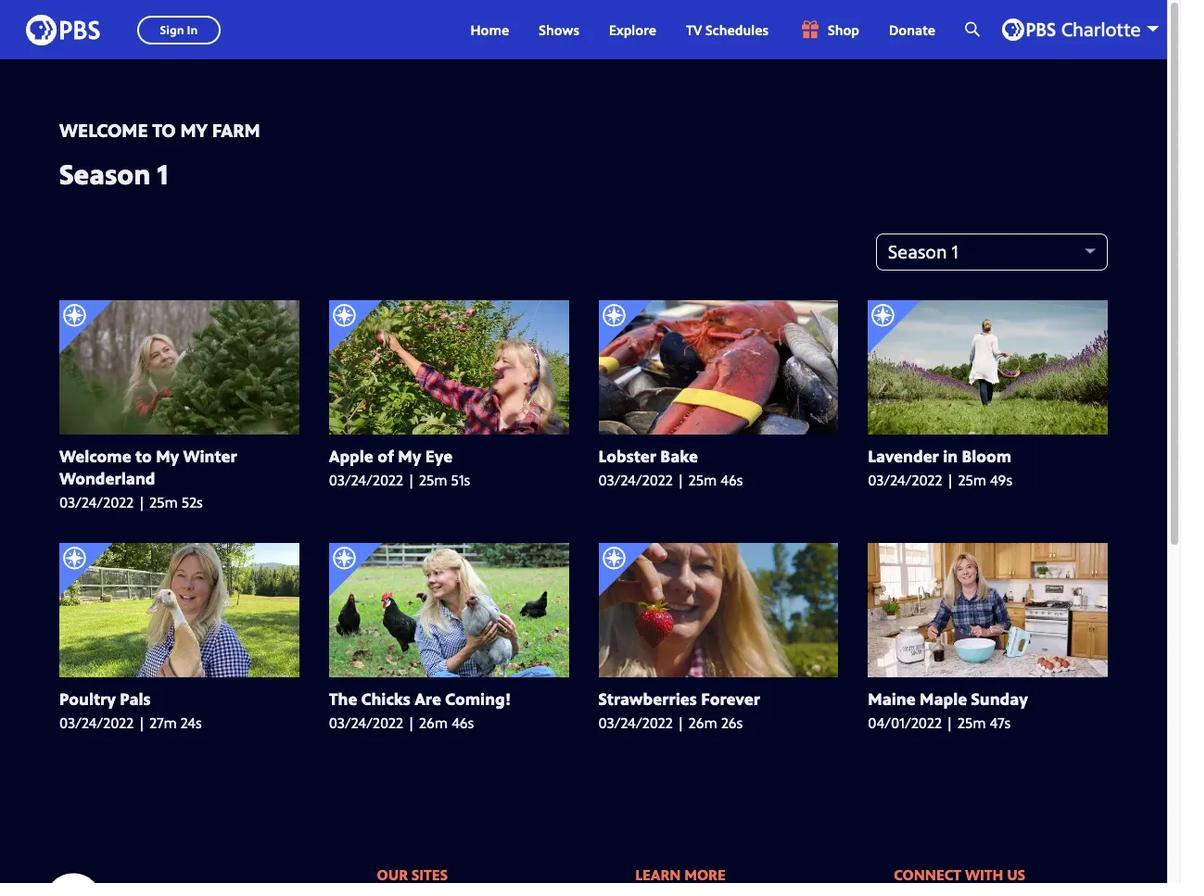 Task type: vqa. For each thing, say whether or not it's contained in the screenshot.
the bottommost by
no



Task type: locate. For each thing, give the bounding box(es) containing it.
my left farm
[[180, 118, 208, 143]]

2 26m from the left
[[689, 713, 717, 734]]

are
[[415, 688, 441, 710]]

|
[[407, 470, 415, 491], [676, 470, 685, 491], [946, 470, 954, 491], [137, 493, 146, 513], [137, 713, 146, 734], [407, 713, 415, 734], [676, 713, 685, 734], [945, 713, 954, 734]]

welcome for welcome to my farm
[[59, 118, 148, 143]]

in
[[943, 445, 958, 468]]

of
[[377, 445, 394, 468]]

poultry pals link
[[59, 688, 299, 710]]

tv schedules link
[[671, 0, 783, 59]]

farm
[[212, 118, 260, 143]]

welcome for welcome to my winter wonderland 03/24/2022 | 25m 52s
[[59, 445, 131, 468]]

25m inside apple of my eye 03/24/2022 | 25m 51s
[[419, 470, 447, 491]]

welcome inside welcome to my winter wonderland 03/24/2022 | 25m 52s
[[59, 445, 131, 468]]

shop
[[828, 20, 859, 39]]

25m
[[419, 470, 447, 491], [689, 470, 717, 491], [958, 470, 986, 491], [150, 493, 178, 513], [958, 713, 986, 734]]

25m left 47s
[[958, 713, 986, 734]]

my right of
[[398, 445, 421, 468]]

0 vertical spatial welcome
[[59, 118, 148, 143]]

lobster bake 03/24/2022 | 25m 46s
[[598, 445, 743, 491]]

03/24/2022 inside the chicks are coming! 03/24/2022 | 26m 46s
[[329, 713, 403, 734]]

03/24/2022 inside strawberries forever 03/24/2022 | 26m 26s
[[598, 713, 673, 734]]

0 vertical spatial 46s
[[721, 470, 743, 491]]

1 vertical spatial to
[[135, 445, 152, 468]]

strawberries forever link
[[598, 688, 838, 710]]

1 welcome from the top
[[59, 118, 148, 143]]

to up 1
[[152, 118, 176, 143]]

my for winter
[[156, 445, 179, 468]]

25m down eye
[[419, 470, 447, 491]]

03/24/2022 inside welcome to my winter wonderland 03/24/2022 | 25m 52s
[[59, 493, 134, 513]]

03/24/2022 down "chicks"
[[329, 713, 403, 734]]

46s down the chicks are coming! link
[[452, 713, 474, 734]]

03/24/2022 inside lobster bake 03/24/2022 | 25m 46s
[[598, 470, 673, 491]]

video thumbnail: welcome to my farm strawberries forever image
[[598, 543, 838, 678]]

video thumbnail: welcome to my farm the chicks are coming! image
[[329, 543, 569, 678]]

03/24/2022 down apple
[[329, 470, 403, 491]]

lobster
[[598, 445, 656, 468]]

schedules
[[705, 20, 769, 39]]

to inside welcome to my winter wonderland 03/24/2022 | 25m 52s
[[135, 445, 152, 468]]

my inside welcome to my winter wonderland 03/24/2022 | 25m 52s
[[156, 445, 179, 468]]

| down are
[[407, 713, 415, 734]]

26m inside strawberries forever 03/24/2022 | 26m 26s
[[689, 713, 717, 734]]

poultry
[[59, 688, 116, 710]]

03/24/2022 down wonderland
[[59, 493, 134, 513]]

| down maple on the bottom
[[945, 713, 954, 734]]

03/24/2022 down "lobster"
[[598, 470, 673, 491]]

0 horizontal spatial 46s
[[452, 713, 474, 734]]

1 horizontal spatial my
[[180, 118, 208, 143]]

46s inside lobster bake 03/24/2022 | 25m 46s
[[721, 470, 743, 491]]

46s
[[721, 470, 743, 491], [452, 713, 474, 734]]

26m
[[419, 713, 448, 734], [689, 713, 717, 734]]

shows link
[[524, 0, 594, 59]]

pbs image
[[26, 9, 100, 51]]

shop link
[[783, 0, 874, 59]]

video thumbnail: welcome to my farm apple of my eye image
[[329, 300, 569, 435]]

0 horizontal spatial my
[[156, 445, 179, 468]]

| down in
[[946, 470, 954, 491]]

03/24/2022 down strawberries
[[598, 713, 673, 734]]

| down strawberries
[[676, 713, 685, 734]]

the chicks are coming! 03/24/2022 | 26m 46s
[[329, 688, 511, 734]]

chicks
[[361, 688, 411, 710]]

the chicks are coming! link
[[329, 688, 569, 710]]

to left 'winter' at left bottom
[[135, 445, 152, 468]]

lavender
[[868, 445, 939, 468]]

52s
[[182, 493, 203, 513]]

welcome
[[59, 118, 148, 143], [59, 445, 131, 468]]

| inside the chicks are coming! 03/24/2022 | 26m 46s
[[407, 713, 415, 734]]

2 horizontal spatial my
[[398, 445, 421, 468]]

25m down lobster bake link
[[689, 470, 717, 491]]

welcome to my winter wonderland 03/24/2022 | 25m 52s
[[59, 445, 237, 513]]

| down wonderland
[[137, 493, 146, 513]]

26m down strawberries forever link
[[689, 713, 717, 734]]

0 vertical spatial to
[[152, 118, 176, 143]]

46s down lobster bake link
[[721, 470, 743, 491]]

apple of my eye 03/24/2022 | 25m 51s
[[329, 445, 470, 491]]

1 horizontal spatial to
[[152, 118, 176, 143]]

51s
[[451, 470, 470, 491]]

video thumbnail: welcome to my farm lobster bake image
[[598, 300, 838, 435]]

| left 27m
[[137, 713, 146, 734]]

| down bake
[[676, 470, 685, 491]]

1 26m from the left
[[419, 713, 448, 734]]

0 horizontal spatial 26m
[[419, 713, 448, 734]]

bake
[[660, 445, 698, 468]]

home link
[[456, 0, 524, 59]]

maple
[[920, 688, 967, 710]]

the
[[329, 688, 357, 710]]

2 welcome from the top
[[59, 445, 131, 468]]

03/24/2022 down 'poultry'
[[59, 713, 134, 734]]

0 horizontal spatial to
[[135, 445, 152, 468]]

1 vertical spatial 46s
[[452, 713, 474, 734]]

| inside apple of my eye 03/24/2022 | 25m 51s
[[407, 470, 415, 491]]

poultry pals 03/24/2022 | 27m 24s
[[59, 688, 202, 734]]

| down apple of my eye link
[[407, 470, 415, 491]]

25m down bloom
[[958, 470, 986, 491]]

pbs charlotte image
[[1002, 19, 1140, 41]]

video thumbnail: welcome to my farm welcome to my winter wonderland image
[[59, 300, 299, 435]]

maine maple sunday 04/01/2022 | 25m 47s
[[868, 688, 1028, 734]]

1 horizontal spatial 26m
[[689, 713, 717, 734]]

my for farm
[[180, 118, 208, 143]]

my left 'winter' at left bottom
[[156, 445, 179, 468]]

03/24/2022 inside the 'poultry pals 03/24/2022 | 27m 24s'
[[59, 713, 134, 734]]

my
[[180, 118, 208, 143], [156, 445, 179, 468], [398, 445, 421, 468]]

to for winter
[[135, 445, 152, 468]]

shows
[[539, 20, 579, 39]]

to
[[152, 118, 176, 143], [135, 445, 152, 468]]

1
[[157, 154, 168, 192]]

49s
[[990, 470, 1012, 491]]

26m down are
[[419, 713, 448, 734]]

1 horizontal spatial 46s
[[721, 470, 743, 491]]

my inside apple of my eye 03/24/2022 | 25m 51s
[[398, 445, 421, 468]]

welcome to my farm link
[[59, 118, 260, 143]]

25m left 52s on the left bottom
[[150, 493, 178, 513]]

1 vertical spatial welcome
[[59, 445, 131, 468]]

03/24/2022 inside lavender in bloom 03/24/2022 | 25m 49s
[[868, 470, 942, 491]]

47s
[[990, 713, 1011, 734]]

03/24/2022
[[329, 470, 403, 491], [598, 470, 673, 491], [868, 470, 942, 491], [59, 493, 134, 513], [59, 713, 134, 734], [329, 713, 403, 734], [598, 713, 673, 734]]

donate link
[[874, 0, 950, 59]]

03/24/2022 down lavender
[[868, 470, 942, 491]]



Task type: describe. For each thing, give the bounding box(es) containing it.
27m
[[150, 713, 177, 734]]

lavender in bloom link
[[868, 445, 1108, 468]]

| inside the 'poultry pals 03/24/2022 | 27m 24s'
[[137, 713, 146, 734]]

25m inside maine maple sunday 04/01/2022 | 25m 47s
[[958, 713, 986, 734]]

wonderland
[[59, 468, 155, 490]]

maine
[[868, 688, 916, 710]]

search image
[[965, 20, 980, 38]]

03/24/2022 inside apple of my eye 03/24/2022 | 25m 51s
[[329, 470, 403, 491]]

explore link
[[594, 0, 671, 59]]

lavender in bloom 03/24/2022 | 25m 49s
[[868, 445, 1012, 491]]

coming!
[[445, 688, 511, 710]]

donate
[[889, 20, 935, 39]]

strawberries forever 03/24/2022 | 26m 26s
[[598, 688, 760, 734]]

welcome to my farm
[[59, 118, 260, 143]]

eye
[[425, 445, 453, 468]]

25m inside welcome to my winter wonderland 03/24/2022 | 25m 52s
[[150, 493, 178, 513]]

46s inside the chicks are coming! 03/24/2022 | 26m 46s
[[452, 713, 474, 734]]

| inside strawberries forever 03/24/2022 | 26m 26s
[[676, 713, 685, 734]]

04/01/2022
[[868, 713, 942, 734]]

pals
[[120, 688, 151, 710]]

25m inside lavender in bloom 03/24/2022 | 25m 49s
[[958, 470, 986, 491]]

bloom
[[962, 445, 1012, 468]]

| inside lobster bake 03/24/2022 | 25m 46s
[[676, 470, 685, 491]]

video thumbnail: welcome to my farm lavender in bloom image
[[868, 300, 1108, 435]]

| inside welcome to my winter wonderland 03/24/2022 | 25m 52s
[[137, 493, 146, 513]]

26s
[[721, 713, 743, 734]]

pbs home image
[[44, 867, 184, 883]]

season 1
[[59, 154, 168, 192]]

video thumbnail: welcome to my farm maine maple sunday image
[[868, 543, 1108, 678]]

video thumbnail: welcome to my farm poultry pals image
[[59, 543, 299, 678]]

sunday
[[971, 688, 1028, 710]]

tv schedules
[[686, 20, 769, 39]]

24s
[[181, 713, 202, 734]]

home
[[470, 20, 509, 39]]

maine maple sunday link
[[868, 688, 1108, 710]]

25m inside lobster bake 03/24/2022 | 25m 46s
[[689, 470, 717, 491]]

lobster bake link
[[598, 445, 838, 468]]

explore
[[609, 20, 656, 39]]

strawberries
[[598, 688, 697, 710]]

| inside lavender in bloom 03/24/2022 | 25m 49s
[[946, 470, 954, 491]]

apple
[[329, 445, 373, 468]]

winter
[[183, 445, 237, 468]]

| inside maine maple sunday 04/01/2022 | 25m 47s
[[945, 713, 954, 734]]

my for eye
[[398, 445, 421, 468]]

apple of my eye link
[[329, 445, 569, 468]]

26m inside the chicks are coming! 03/24/2022 | 26m 46s
[[419, 713, 448, 734]]

welcome to my winter wonderland link
[[59, 445, 299, 490]]

forever
[[701, 688, 760, 710]]

tv
[[686, 20, 702, 39]]

to for farm
[[152, 118, 176, 143]]

season
[[59, 154, 150, 192]]



